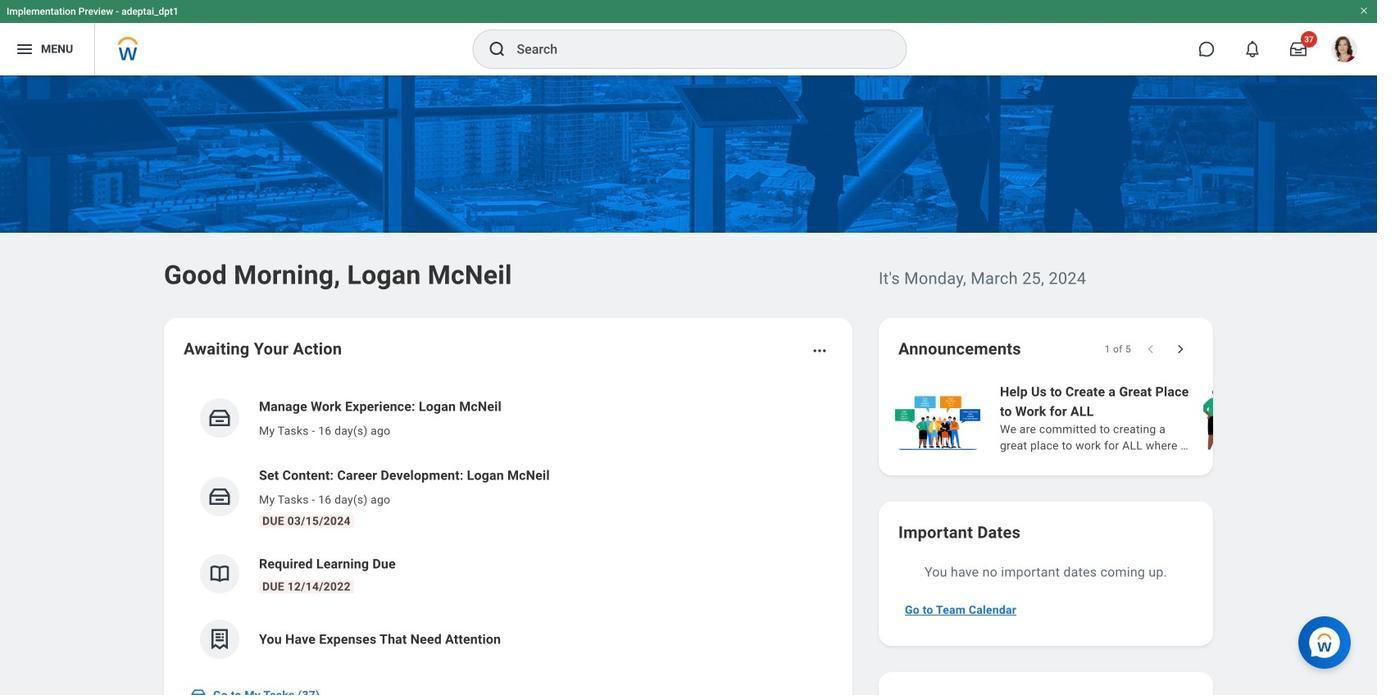 Task type: describe. For each thing, give the bounding box(es) containing it.
2 inbox image from the top
[[207, 484, 232, 509]]

related actions image
[[812, 343, 828, 359]]

chevron left small image
[[1143, 341, 1159, 357]]

1 horizontal spatial list
[[892, 380, 1377, 456]]

notifications large image
[[1244, 41, 1261, 57]]

inbox large image
[[1290, 41, 1307, 57]]

chevron right small image
[[1172, 341, 1189, 357]]

inbox image
[[190, 687, 207, 695]]

profile logan mcneil image
[[1331, 36, 1357, 66]]

0 horizontal spatial list
[[184, 384, 833, 672]]



Task type: vqa. For each thing, say whether or not it's contained in the screenshot.
Vested
no



Task type: locate. For each thing, give the bounding box(es) containing it.
dashboard expenses image
[[207, 627, 232, 652]]

0 vertical spatial inbox image
[[207, 406, 232, 430]]

inbox image
[[207, 406, 232, 430], [207, 484, 232, 509]]

status
[[1105, 343, 1131, 356]]

close environment banner image
[[1359, 6, 1369, 16]]

book open image
[[207, 562, 232, 586]]

justify image
[[15, 39, 34, 59]]

main content
[[0, 75, 1377, 695]]

Search Workday  search field
[[517, 31, 873, 67]]

list
[[892, 380, 1377, 456], [184, 384, 833, 672]]

banner
[[0, 0, 1377, 75]]

1 vertical spatial inbox image
[[207, 484, 232, 509]]

search image
[[487, 39, 507, 59]]

1 inbox image from the top
[[207, 406, 232, 430]]



